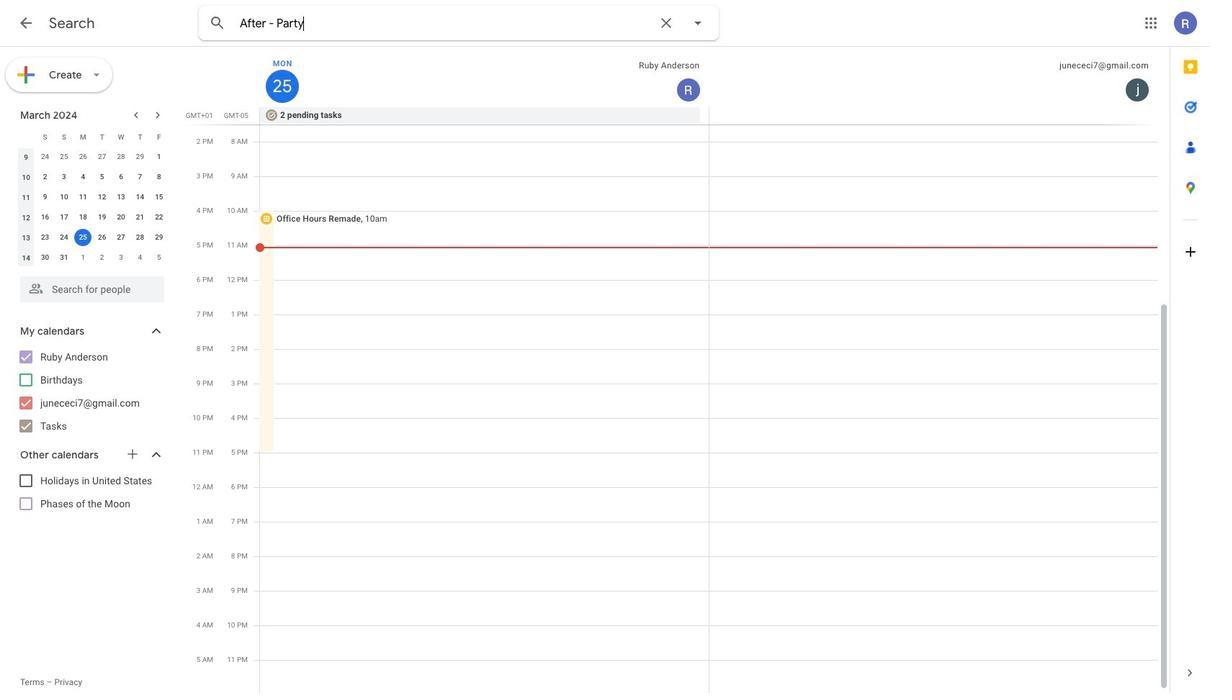 Task type: vqa. For each thing, say whether or not it's contained in the screenshot.
the middle 'can'
no



Task type: locate. For each thing, give the bounding box(es) containing it.
february 26 element
[[74, 148, 92, 166]]

19 element
[[93, 209, 111, 226]]

15 element
[[150, 189, 168, 206]]

april 2 element
[[93, 249, 111, 267]]

29 element
[[150, 229, 168, 246]]

13 element
[[112, 189, 130, 206]]

april 3 element
[[112, 249, 130, 267]]

tab list
[[1171, 47, 1210, 653]]

0 vertical spatial column header
[[260, 47, 709, 107]]

row group inside march 2024 grid
[[17, 147, 169, 268]]

31 element
[[55, 249, 73, 267]]

10 element
[[55, 189, 73, 206]]

clear search image
[[652, 9, 681, 37]]

23 element
[[36, 229, 54, 246]]

8 element
[[150, 169, 168, 186]]

column header
[[260, 47, 709, 107], [17, 127, 36, 147]]

2 element
[[36, 169, 54, 186]]

30 element
[[36, 249, 54, 267]]

row
[[254, 107, 1170, 125], [17, 127, 169, 147], [17, 147, 169, 167], [17, 167, 169, 187], [17, 187, 169, 207], [17, 207, 169, 228], [17, 228, 169, 248], [17, 248, 169, 268]]

1 element
[[150, 148, 168, 166]]

26 element
[[93, 229, 111, 246]]

heading
[[49, 14, 95, 32]]

1 vertical spatial column header
[[17, 127, 36, 147]]

None search field
[[199, 6, 719, 40], [0, 271, 179, 303], [199, 6, 719, 40]]

april 5 element
[[150, 249, 168, 267]]

cell inside row group
[[74, 228, 93, 248]]

6 element
[[112, 169, 130, 186]]

my calendars list
[[3, 346, 179, 438]]

0 horizontal spatial column header
[[17, 127, 36, 147]]

april 4 element
[[131, 249, 149, 267]]

grid
[[184, 47, 1170, 694]]

cell
[[74, 228, 93, 248]]

row group
[[17, 147, 169, 268]]

1 horizontal spatial column header
[[260, 47, 709, 107]]

25, today element
[[74, 229, 92, 246]]

9 element
[[36, 189, 54, 206]]



Task type: describe. For each thing, give the bounding box(es) containing it.
march 2024 grid
[[14, 127, 169, 268]]

Search text field
[[240, 17, 649, 31]]

Search for people text field
[[29, 277, 156, 303]]

28 element
[[131, 229, 149, 246]]

21 element
[[131, 209, 149, 226]]

april 1 element
[[74, 249, 92, 267]]

monday, march 25, today element
[[266, 70, 299, 103]]

11 element
[[74, 189, 92, 206]]

column header inside march 2024 grid
[[17, 127, 36, 147]]

27 element
[[112, 229, 130, 246]]

22 element
[[150, 209, 168, 226]]

february 25 element
[[55, 148, 73, 166]]

17 element
[[55, 209, 73, 226]]

february 29 element
[[131, 148, 149, 166]]

12 element
[[93, 189, 111, 206]]

february 24 element
[[36, 148, 54, 166]]

24 element
[[55, 229, 73, 246]]

none search field the search for people
[[0, 271, 179, 303]]

5 element
[[93, 169, 111, 186]]

go back image
[[17, 14, 35, 32]]

4 element
[[74, 169, 92, 186]]

14 element
[[131, 189, 149, 206]]

add other calendars image
[[125, 447, 140, 462]]

20 element
[[112, 209, 130, 226]]

search image
[[203, 9, 232, 37]]

7 element
[[131, 169, 149, 186]]

search options image
[[684, 9, 713, 37]]

february 28 element
[[112, 148, 130, 166]]

18 element
[[74, 209, 92, 226]]

february 27 element
[[93, 148, 111, 166]]

16 element
[[36, 209, 54, 226]]

3 element
[[55, 169, 73, 186]]

other calendars list
[[3, 470, 179, 516]]



